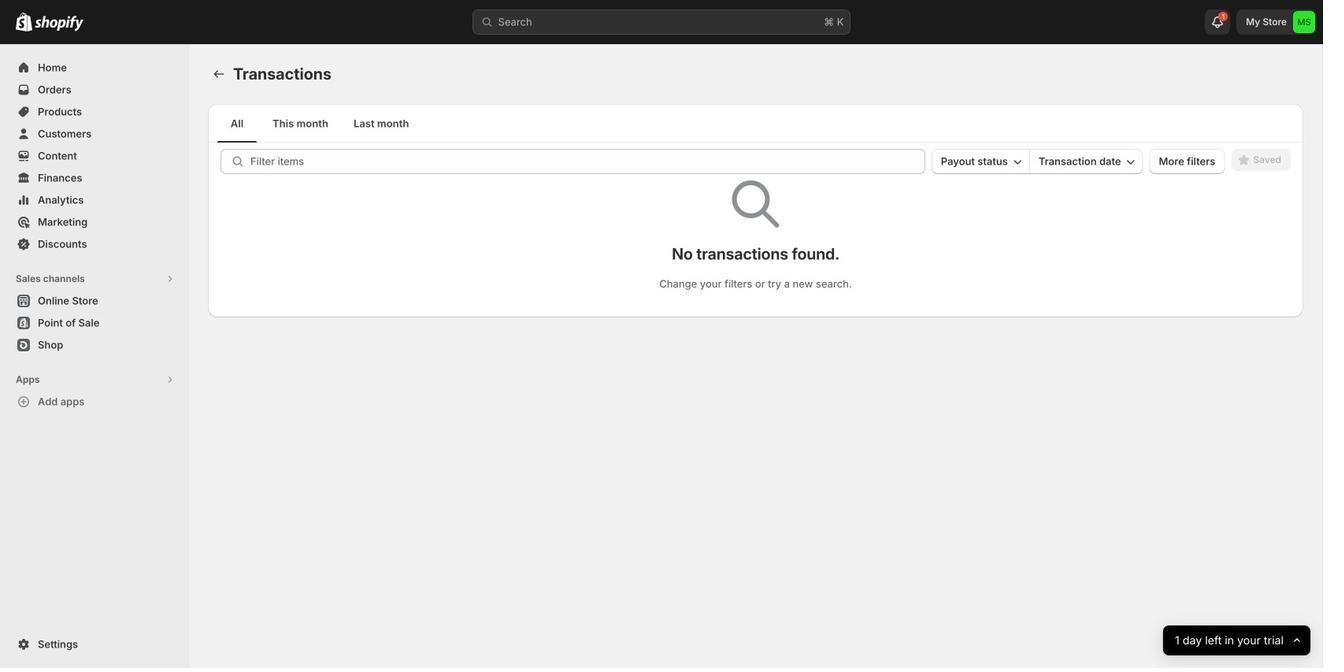 Task type: locate. For each thing, give the bounding box(es) containing it.
tab list
[[214, 104, 1298, 143]]

shopify image
[[16, 12, 32, 31], [35, 16, 84, 31]]

my store image
[[1294, 11, 1316, 33]]

1 horizontal spatial shopify image
[[35, 16, 84, 31]]



Task type: vqa. For each thing, say whether or not it's contained in the screenshot.
data
no



Task type: describe. For each thing, give the bounding box(es) containing it.
0 horizontal spatial shopify image
[[16, 12, 32, 31]]

Filter items text field
[[251, 149, 926, 174]]

empty search results image
[[732, 180, 780, 228]]



